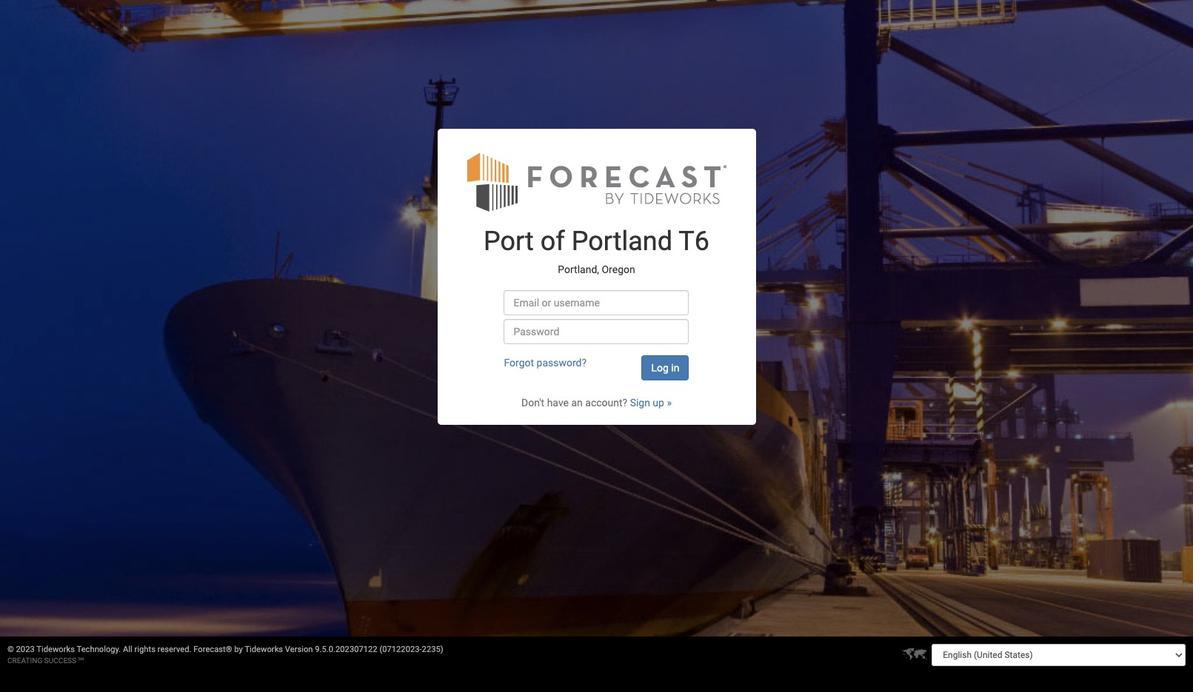 Task type: locate. For each thing, give the bounding box(es) containing it.
oregon
[[602, 263, 635, 275]]

password?
[[537, 357, 587, 369]]

© 2023 tideworks technology. all rights reserved. forecast® by tideworks version 9.5.0.202307122 (07122023-2235) creating success ℠
[[7, 645, 444, 665]]

(07122023-
[[380, 645, 422, 655]]

port
[[484, 226, 534, 257]]

2235)
[[422, 645, 444, 655]]

account?
[[585, 397, 628, 409]]

tideworks
[[37, 645, 75, 655], [245, 645, 283, 655]]

9.5.0.202307122
[[315, 645, 378, 655]]

port of portland t6 portland, oregon
[[484, 226, 710, 275]]

t6
[[679, 226, 710, 257]]

1 tideworks from the left
[[37, 645, 75, 655]]

tideworks up success at bottom left
[[37, 645, 75, 655]]

portland
[[572, 226, 673, 257]]

technology.
[[77, 645, 121, 655]]

Password password field
[[504, 319, 689, 345]]

Email or username text field
[[504, 290, 689, 316]]

rights
[[134, 645, 156, 655]]

reserved.
[[158, 645, 192, 655]]

1 horizontal spatial tideworks
[[245, 645, 283, 655]]

sign up » link
[[630, 397, 672, 409]]

tideworks right by
[[245, 645, 283, 655]]

log
[[652, 362, 669, 374]]

portland,
[[558, 263, 599, 275]]

forecast® by tideworks image
[[467, 151, 726, 213]]

up
[[653, 397, 665, 409]]

0 horizontal spatial tideworks
[[37, 645, 75, 655]]

forgot password? link
[[504, 357, 587, 369]]

log in button
[[642, 356, 689, 381]]

©
[[7, 645, 14, 655]]

2 tideworks from the left
[[245, 645, 283, 655]]

»
[[667, 397, 672, 409]]



Task type: vqa. For each thing, say whether or not it's contained in the screenshot.
Port of Portland T6 link
no



Task type: describe. For each thing, give the bounding box(es) containing it.
of
[[541, 226, 565, 257]]

in
[[671, 362, 680, 374]]

creating
[[7, 657, 42, 665]]

an
[[572, 397, 583, 409]]

have
[[547, 397, 569, 409]]

success
[[44, 657, 76, 665]]

2023
[[16, 645, 35, 655]]

by
[[234, 645, 243, 655]]

sign
[[630, 397, 650, 409]]

forgot password? log in
[[504, 357, 680, 374]]

℠
[[78, 657, 84, 665]]

version
[[285, 645, 313, 655]]

don't have an account? sign up »
[[522, 397, 672, 409]]

all
[[123, 645, 132, 655]]

don't
[[522, 397, 545, 409]]

forecast®
[[194, 645, 232, 655]]

forgot
[[504, 357, 534, 369]]



